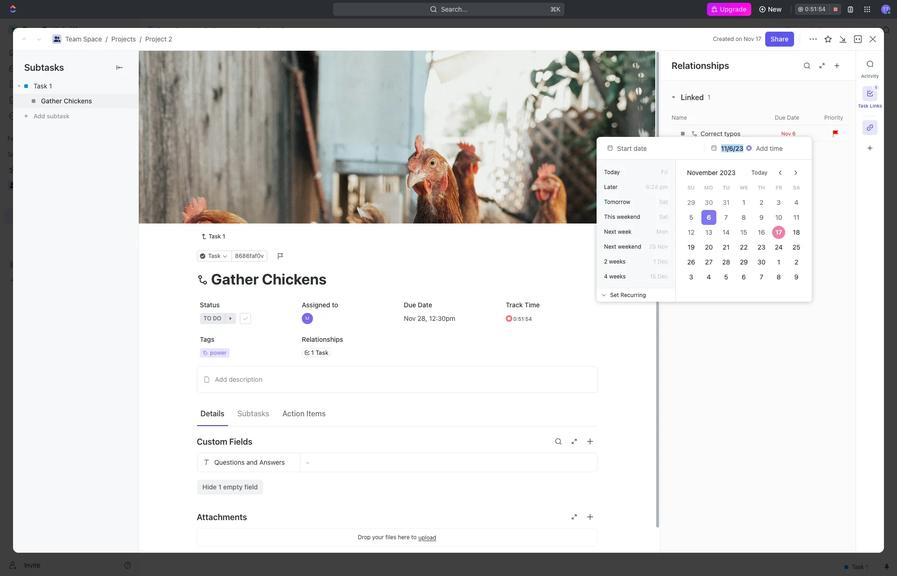 Task type: vqa. For each thing, say whether or not it's contained in the screenshot.


Task type: locate. For each thing, give the bounding box(es) containing it.
1 horizontal spatial 8
[[777, 273, 781, 281]]

1 vertical spatial 15
[[650, 273, 656, 280]]

correct typos
[[701, 130, 741, 137]]

0 vertical spatial weekend
[[617, 213, 641, 220]]

1 vertical spatial project 2
[[162, 55, 217, 71]]

add task down the task 2
[[188, 194, 215, 202]]

0 horizontal spatial nov
[[658, 243, 668, 250]]

user group image up home link on the top
[[53, 36, 60, 42]]

9
[[760, 213, 764, 221], [795, 273, 799, 281]]

1 vertical spatial user group image
[[10, 183, 17, 188]]

21
[[723, 243, 730, 251]]

1 horizontal spatial team
[[157, 26, 173, 34]]

tree inside sidebar navigation
[[4, 162, 135, 288]]

due
[[404, 301, 416, 309]]

/
[[197, 26, 199, 34], [242, 26, 244, 34], [106, 35, 108, 43], [140, 35, 142, 43]]

weeks up 4 weeks
[[609, 258, 626, 265]]

to right the here
[[411, 534, 417, 541]]

to right assigned
[[332, 301, 338, 309]]

add task
[[830, 60, 858, 68], [250, 131, 275, 138], [188, 194, 215, 202]]

attachments button
[[197, 506, 598, 528]]

space right user group image
[[175, 26, 193, 34]]

2 vertical spatial 1 button
[[209, 178, 222, 187]]

29 down references
[[687, 198, 695, 206]]

17 down 10
[[776, 228, 783, 236]]

fr
[[776, 184, 783, 190]]

4 weeks
[[604, 273, 626, 280]]

2 horizontal spatial 6
[[793, 130, 796, 136]]

0 horizontal spatial add task
[[188, 194, 215, 202]]

new button
[[755, 2, 788, 17]]

share
[[785, 26, 803, 34], [771, 35, 789, 43]]

19
[[688, 243, 695, 251]]

4 up 11
[[795, 198, 799, 206]]

1 vertical spatial 6
[[707, 213, 711, 221]]

questions and answers
[[214, 459, 285, 466]]

nov up add time text box on the top right
[[782, 130, 791, 136]]

6 down '22'
[[742, 273, 746, 281]]

hide inside the custom fields element
[[202, 483, 217, 491]]

subtasks inside button
[[237, 409, 269, 418]]

track
[[506, 301, 523, 309]]

next week
[[604, 228, 632, 235]]

6 up 13
[[707, 213, 711, 221]]

1 horizontal spatial space
[[175, 26, 193, 34]]

17 right on
[[756, 35, 762, 42]]

1 dec
[[654, 258, 668, 265]]

new
[[768, 5, 782, 13]]

1 horizontal spatial 7
[[760, 273, 764, 281]]

relationships up linked 1
[[672, 60, 729, 71]]

task links
[[858, 103, 883, 109]]

1 horizontal spatial add task
[[250, 131, 275, 138]]

0 vertical spatial 15
[[741, 228, 748, 236]]

time
[[525, 301, 540, 309]]

2 25 from the left
[[793, 243, 801, 251]]

created on nov 17
[[713, 35, 762, 42]]

0 horizontal spatial add task button
[[184, 193, 219, 204]]

0 vertical spatial space
[[175, 26, 193, 34]]

share down new
[[771, 35, 789, 43]]

created
[[713, 35, 734, 42]]

13
[[706, 228, 713, 236]]

0 horizontal spatial 17
[[756, 35, 762, 42]]

0 vertical spatial subtasks
[[24, 62, 64, 73]]

space for team space / projects / project 2
[[83, 35, 102, 43]]

18
[[793, 228, 800, 236]]

2 horizontal spatial nov
[[782, 130, 791, 136]]

task inside tab list
[[858, 103, 869, 109]]

user group image down 'spaces'
[[10, 183, 17, 188]]

table link
[[281, 84, 299, 97]]

1 button inside task sidebar navigation tab list
[[863, 85, 879, 101]]

0 horizontal spatial 15
[[650, 273, 656, 280]]

1 vertical spatial sat
[[660, 213, 668, 220]]

user group image
[[53, 36, 60, 42], [10, 183, 17, 188]]

nov right on
[[744, 35, 754, 42]]

week
[[618, 228, 632, 235]]

relationships inside task sidebar content section
[[672, 60, 729, 71]]

0 horizontal spatial 6
[[707, 213, 711, 221]]

upgrade link
[[707, 3, 752, 16]]

nov down mon
[[658, 243, 668, 250]]

0 vertical spatial 6
[[793, 130, 796, 136]]

to do
[[173, 220, 191, 227]]

0 horizontal spatial team space link
[[65, 35, 102, 43]]

0 horizontal spatial team
[[65, 35, 81, 43]]

add task down calendar at the left of the page
[[250, 131, 275, 138]]

docs link
[[4, 77, 135, 92]]

15 down 1 dec
[[650, 273, 656, 280]]

14
[[723, 228, 730, 236]]

custom fields element
[[197, 453, 598, 495]]

on
[[736, 35, 742, 42]]

drop your files here to upload
[[358, 534, 436, 541]]

0 vertical spatial dec
[[658, 258, 668, 265]]

assigned
[[302, 301, 330, 309]]

table
[[283, 86, 299, 94]]

1 horizontal spatial team space link
[[145, 24, 196, 35]]

nov inside dropdown button
[[782, 130, 791, 136]]

weeks for 2 weeks
[[609, 258, 626, 265]]

nov
[[744, 35, 754, 42], [782, 130, 791, 136], [658, 243, 668, 250]]

2 horizontal spatial task 1
[[209, 233, 225, 240]]

1 sat from the top
[[660, 198, 668, 205]]

add task button
[[825, 56, 864, 71], [239, 130, 279, 141], [184, 193, 219, 204]]

1 vertical spatial space
[[83, 35, 102, 43]]

Start date text field
[[617, 144, 695, 152]]

team for team space
[[157, 26, 173, 34]]

30 down references 0
[[705, 198, 713, 206]]

5 down 28
[[725, 273, 729, 281]]

task 2
[[188, 178, 208, 186]]

nov 6
[[782, 130, 796, 136]]

20
[[705, 243, 713, 251]]

space up home link on the top
[[83, 35, 102, 43]]

0 horizontal spatial 30
[[705, 198, 713, 206]]

1 horizontal spatial 5
[[725, 273, 729, 281]]

8 down '24'
[[777, 273, 781, 281]]

7 down 31 at the right
[[725, 213, 728, 221]]

weekend up week
[[617, 213, 641, 220]]

1 vertical spatial task 1
[[188, 162, 207, 170]]

projects link
[[201, 24, 240, 35], [111, 35, 136, 43]]

1 vertical spatial subtasks
[[237, 409, 269, 418]]

add down the automations 'button' on the right top of the page
[[830, 60, 842, 68]]

weeks down 2 weeks
[[610, 273, 626, 280]]

1 horizontal spatial user group image
[[53, 36, 60, 42]]

0 horizontal spatial space
[[83, 35, 102, 43]]

0 horizontal spatial 25
[[649, 243, 656, 250]]

and
[[246, 459, 257, 466]]

1 next from the top
[[604, 228, 617, 235]]

details button
[[197, 405, 228, 422]]

1 vertical spatial next
[[604, 243, 617, 250]]

sat for tomorrow
[[660, 198, 668, 205]]

9 down 18
[[795, 273, 799, 281]]

hide inside hide button
[[484, 109, 496, 116]]

upload
[[419, 534, 436, 541]]

29 down '22'
[[740, 258, 748, 266]]

team space
[[157, 26, 193, 34]]

0 vertical spatial 30
[[705, 198, 713, 206]]

3 down 26
[[689, 273, 693, 281]]

attachments
[[197, 512, 247, 522]]

1 vertical spatial team
[[65, 35, 81, 43]]

15 up '22'
[[741, 228, 748, 236]]

2 sat from the top
[[660, 213, 668, 220]]

relationships up 1 task
[[302, 336, 343, 343]]

add task button up activity
[[825, 56, 864, 71]]

1 vertical spatial 3
[[689, 273, 693, 281]]

8
[[742, 213, 746, 221], [777, 273, 781, 281]]

4
[[795, 198, 799, 206], [604, 273, 608, 280], [707, 273, 711, 281]]

list
[[209, 86, 220, 94]]

1 25 from the left
[[649, 243, 656, 250]]

6 down search tasks... text box
[[793, 130, 796, 136]]

1 button for 1
[[209, 161, 222, 171]]

dec down 1 dec
[[658, 273, 668, 280]]

today inside button
[[752, 169, 768, 176]]

27
[[705, 258, 713, 266]]

add task for bottommost the add task button
[[188, 194, 215, 202]]

in progress
[[173, 131, 211, 138]]

30 down 23
[[758, 258, 766, 266]]

1 vertical spatial add task button
[[239, 130, 279, 141]]

0 horizontal spatial hide
[[202, 483, 217, 491]]

24
[[775, 243, 783, 251]]

team right user group image
[[157, 26, 173, 34]]

1 vertical spatial 29
[[740, 258, 748, 266]]

1 horizontal spatial subtasks
[[237, 409, 269, 418]]

0 vertical spatial task 1 link
[[13, 79, 138, 94]]

0 vertical spatial weeks
[[609, 258, 626, 265]]

task sidebar content section
[[660, 51, 897, 553]]

assignees
[[388, 109, 416, 116]]

0 vertical spatial 9
[[760, 213, 764, 221]]

2
[[281, 26, 285, 34], [168, 35, 172, 43], [206, 55, 214, 71], [221, 131, 225, 138], [204, 178, 208, 186], [760, 198, 764, 206], [201, 220, 205, 227], [604, 258, 608, 265], [795, 258, 799, 266]]

add task button down the task 2
[[184, 193, 219, 204]]

1 horizontal spatial 15
[[741, 228, 748, 236]]

0 vertical spatial next
[[604, 228, 617, 235]]

0 horizontal spatial task 1 link
[[13, 79, 138, 94]]

today up later
[[604, 168, 620, 175]]

hide button
[[480, 107, 500, 118]]

weekend for this weekend
[[617, 213, 641, 220]]

0 vertical spatial team
[[157, 26, 173, 34]]

hide for hide 1 empty field
[[202, 483, 217, 491]]

2 next from the top
[[604, 243, 617, 250]]

0 horizontal spatial 29
[[687, 198, 695, 206]]

15 for 15 dec
[[650, 273, 656, 280]]

we
[[740, 184, 748, 190]]

1 horizontal spatial projects
[[213, 26, 237, 34]]

0 vertical spatial hide
[[484, 109, 496, 116]]

1 inside task sidebar navigation tab list
[[876, 85, 877, 90]]

25 up 1 dec
[[649, 243, 656, 250]]

1 horizontal spatial 25
[[793, 243, 801, 251]]

3 up 10
[[777, 198, 781, 206]]

2 vertical spatial add task
[[188, 194, 215, 202]]

references
[[681, 186, 720, 195]]

0 horizontal spatial 8
[[742, 213, 746, 221]]

today
[[604, 168, 620, 175], [752, 169, 768, 176]]

4 down 27 on the top
[[707, 273, 711, 281]]

1 inside the custom fields element
[[218, 483, 222, 491]]

7 down 23
[[760, 273, 764, 281]]

share down new 'button'
[[785, 26, 803, 34]]

0 vertical spatial task 1
[[34, 82, 52, 90]]

custom
[[197, 437, 227, 447]]

inbox
[[22, 64, 39, 72]]

2 dec from the top
[[658, 273, 668, 280]]

due date
[[404, 301, 432, 309]]

0 vertical spatial sat
[[660, 198, 668, 205]]

1 vertical spatial dec
[[658, 273, 668, 280]]

add task button down calendar link
[[239, 130, 279, 141]]

0 horizontal spatial 5
[[689, 213, 693, 221]]

1 vertical spatial 8
[[777, 273, 781, 281]]

sat up mon
[[660, 213, 668, 220]]

1 horizontal spatial nov
[[744, 35, 754, 42]]

2 vertical spatial 6
[[742, 273, 746, 281]]

2 vertical spatial to
[[411, 534, 417, 541]]

sat
[[660, 198, 668, 205], [660, 213, 668, 220]]

dashboards link
[[4, 93, 135, 108]]

chickens
[[64, 97, 92, 105]]

6 inside dropdown button
[[793, 130, 796, 136]]

next up 2 weeks
[[604, 243, 617, 250]]

dec up 15 dec
[[658, 258, 668, 265]]

1 horizontal spatial today
[[752, 169, 768, 176]]

add description
[[215, 376, 263, 384]]

tree
[[4, 162, 135, 288]]

28
[[723, 258, 731, 266]]

1 button down progress
[[209, 161, 222, 171]]

2 vertical spatial add task button
[[184, 193, 219, 204]]

0 horizontal spatial task 1
[[34, 82, 52, 90]]

sat down pm
[[660, 198, 668, 205]]

2 horizontal spatial to
[[411, 534, 417, 541]]

project 2 link
[[245, 24, 287, 35], [145, 35, 172, 43]]

9 up 16
[[760, 213, 764, 221]]

25 down 18
[[793, 243, 801, 251]]

user group image
[[148, 27, 154, 32]]

description
[[229, 376, 263, 384]]

subtasks up the fields
[[237, 409, 269, 418]]

0 vertical spatial 7
[[725, 213, 728, 221]]

1 horizontal spatial add task button
[[239, 130, 279, 141]]

6
[[793, 130, 796, 136], [707, 213, 711, 221], [742, 273, 746, 281]]

subtasks down the home
[[24, 62, 64, 73]]

weekend down week
[[618, 243, 642, 250]]

0 vertical spatial 1 button
[[863, 85, 879, 101]]

next left week
[[604, 228, 617, 235]]

0 horizontal spatial subtasks
[[24, 62, 64, 73]]

0 vertical spatial 8
[[742, 213, 746, 221]]

tu
[[723, 184, 730, 190]]

to
[[173, 220, 181, 227], [332, 301, 338, 309], [411, 534, 417, 541]]

1 button right the task 2
[[209, 178, 222, 187]]

1 dec from the top
[[658, 258, 668, 265]]

favorites button
[[4, 133, 36, 144]]

action items
[[283, 409, 326, 418]]

4 down 2 weeks
[[604, 273, 608, 280]]

7
[[725, 213, 728, 221], [760, 273, 764, 281]]

team up home link on the top
[[65, 35, 81, 43]]

1 vertical spatial 9
[[795, 273, 799, 281]]

project 2
[[257, 26, 285, 34], [162, 55, 217, 71]]

add task down the automations 'button' on the right top of the page
[[830, 60, 858, 68]]

Add time text field
[[756, 144, 784, 152]]

1 vertical spatial to
[[332, 301, 338, 309]]

today up th
[[752, 169, 768, 176]]

to left do
[[173, 220, 181, 227]]

0 vertical spatial relationships
[[672, 60, 729, 71]]

team space link
[[145, 24, 196, 35], [65, 35, 102, 43]]

1 horizontal spatial hide
[[484, 109, 496, 116]]

0 horizontal spatial user group image
[[10, 183, 17, 188]]

list link
[[207, 84, 220, 97]]

25 nov
[[649, 243, 668, 250]]

to inside drop your files here to upload
[[411, 534, 417, 541]]

1 button up task links
[[863, 85, 879, 101]]

board
[[174, 86, 192, 94]]

1 horizontal spatial to
[[332, 301, 338, 309]]

space for team space
[[175, 26, 193, 34]]

0:51:54 button
[[796, 4, 842, 15]]

space
[[175, 26, 193, 34], [83, 35, 102, 43]]

1 vertical spatial share
[[771, 35, 789, 43]]

1 horizontal spatial task 1
[[188, 162, 207, 170]]

8 up '22'
[[742, 213, 746, 221]]

questions
[[214, 459, 244, 466]]

add down the task 2
[[188, 194, 200, 202]]

5 up 12
[[689, 213, 693, 221]]



Task type: describe. For each thing, give the bounding box(es) containing it.
calendar
[[238, 86, 265, 94]]

dec for 1 dec
[[658, 258, 668, 265]]

1 vertical spatial projects
[[111, 35, 136, 43]]

1 horizontal spatial project 2 link
[[245, 24, 287, 35]]

favorites
[[7, 135, 32, 142]]

here
[[398, 534, 410, 541]]

action items button
[[279, 405, 330, 422]]

set recurring
[[610, 291, 646, 298]]

dec for 15 dec
[[658, 273, 668, 280]]

next weekend
[[604, 243, 642, 250]]

add task for the add task button to the top
[[830, 60, 858, 68]]

15 dec
[[650, 273, 668, 280]]

31
[[723, 198, 730, 206]]

1 vertical spatial project
[[145, 35, 167, 43]]

add down calendar link
[[250, 131, 261, 138]]

task sidebar navigation tab list
[[858, 56, 883, 156]]

6:24 pm
[[646, 183, 668, 190]]

custom fields button
[[197, 431, 598, 453]]

pm
[[660, 183, 668, 190]]

dashboards
[[22, 96, 59, 104]]

field
[[244, 483, 258, 491]]

2 vertical spatial project
[[162, 55, 204, 71]]

1 vertical spatial 30
[[758, 258, 766, 266]]

invite
[[24, 561, 40, 569]]

next for next weekend
[[604, 243, 617, 250]]

fields
[[229, 437, 253, 447]]

hide 1 empty field
[[202, 483, 258, 491]]

docs
[[22, 80, 38, 88]]

subtasks button
[[234, 405, 273, 422]]

12
[[688, 228, 695, 236]]

calendar link
[[236, 84, 265, 97]]

your
[[372, 534, 384, 541]]

linked 1
[[681, 93, 711, 102]]

typos
[[725, 130, 741, 137]]

1 horizontal spatial 6
[[742, 273, 746, 281]]

linked
[[681, 93, 704, 102]]

correct typos link
[[689, 126, 763, 142]]

hide for hide
[[484, 109, 496, 116]]

0 vertical spatial 3
[[777, 198, 781, 206]]

references 0
[[681, 186, 728, 195]]

date
[[418, 301, 432, 309]]

1 button for 2
[[209, 178, 222, 187]]

gantt
[[316, 86, 334, 94]]

name
[[672, 114, 687, 121]]

sat for this weekend
[[660, 213, 668, 220]]

15 for 15
[[741, 228, 748, 236]]

this
[[604, 213, 616, 220]]

correct
[[701, 130, 723, 137]]

0 vertical spatial 29
[[687, 198, 695, 206]]

1 inside linked 1
[[708, 93, 711, 101]]

1 vertical spatial add task
[[250, 131, 275, 138]]

1 vertical spatial 7
[[760, 273, 764, 281]]

tags
[[200, 336, 214, 343]]

Due date text field
[[721, 144, 744, 152]]

1 horizontal spatial 9
[[795, 273, 799, 281]]

automations button
[[813, 23, 861, 37]]

spaces
[[7, 151, 27, 158]]

1 vertical spatial relationships
[[302, 336, 343, 343]]

Edit task name text field
[[197, 270, 598, 288]]

upload button
[[419, 534, 436, 541]]

track time
[[506, 301, 540, 309]]

this weekend
[[604, 213, 641, 220]]

Search tasks... text field
[[781, 106, 875, 120]]

mon
[[657, 228, 668, 235]]

1 task
[[311, 349, 328, 356]]

today button
[[746, 165, 774, 180]]

add left description
[[215, 376, 227, 384]]

0 horizontal spatial today
[[604, 168, 620, 175]]

23
[[758, 243, 766, 251]]

0 vertical spatial project
[[257, 26, 279, 34]]

nov 6 button
[[766, 130, 812, 137]]

10
[[776, 213, 783, 221]]

8686faf0v
[[235, 253, 264, 260]]

gather
[[41, 97, 62, 105]]

1 horizontal spatial project 2
[[257, 26, 285, 34]]

0 vertical spatial 17
[[756, 35, 762, 42]]

set
[[610, 291, 619, 298]]

0 vertical spatial share
[[785, 26, 803, 34]]

action
[[283, 409, 305, 418]]

0 horizontal spatial projects link
[[111, 35, 136, 43]]

0 horizontal spatial project 2 link
[[145, 35, 172, 43]]

sidebar navigation
[[0, 19, 139, 576]]

november
[[687, 168, 718, 176]]

2 vertical spatial task 1
[[209, 233, 225, 240]]

next for next week
[[604, 228, 617, 235]]

22
[[740, 243, 748, 251]]

2 horizontal spatial 4
[[795, 198, 799, 206]]

weeks for 4 weeks
[[610, 273, 626, 280]]

1 horizontal spatial projects link
[[201, 24, 240, 35]]

8686faf0v button
[[231, 251, 267, 262]]

1 horizontal spatial 17
[[776, 228, 783, 236]]

status
[[200, 301, 220, 309]]

upgrade
[[720, 5, 747, 13]]

later
[[604, 183, 618, 190]]

do
[[182, 220, 191, 227]]

25 for 25
[[793, 243, 801, 251]]

6:24
[[646, 183, 658, 190]]

search...
[[441, 5, 468, 13]]

0 vertical spatial projects
[[213, 26, 237, 34]]

details
[[201, 409, 224, 418]]

progress
[[180, 131, 211, 138]]

team for team space / projects / project 2
[[65, 35, 81, 43]]

files
[[386, 534, 397, 541]]

recurring
[[621, 291, 646, 298]]

2 vertical spatial nov
[[658, 243, 668, 250]]

team space / projects / project 2
[[65, 35, 172, 43]]

drop
[[358, 534, 371, 541]]

0 horizontal spatial 4
[[604, 273, 608, 280]]

1 horizontal spatial task 1 link
[[197, 231, 229, 242]]

fri
[[662, 168, 668, 175]]

1 horizontal spatial 4
[[707, 273, 711, 281]]

0 vertical spatial to
[[173, 220, 181, 227]]

tomorrow
[[604, 198, 631, 205]]

th
[[758, 184, 765, 190]]

user group image inside sidebar navigation
[[10, 183, 17, 188]]

weekend for next weekend
[[618, 243, 642, 250]]

custom fields
[[197, 437, 253, 447]]

0 vertical spatial add task button
[[825, 56, 864, 71]]

25 for 25 nov
[[649, 243, 656, 250]]

26
[[687, 258, 695, 266]]

0 horizontal spatial 7
[[725, 213, 728, 221]]

⌘k
[[551, 5, 561, 13]]



